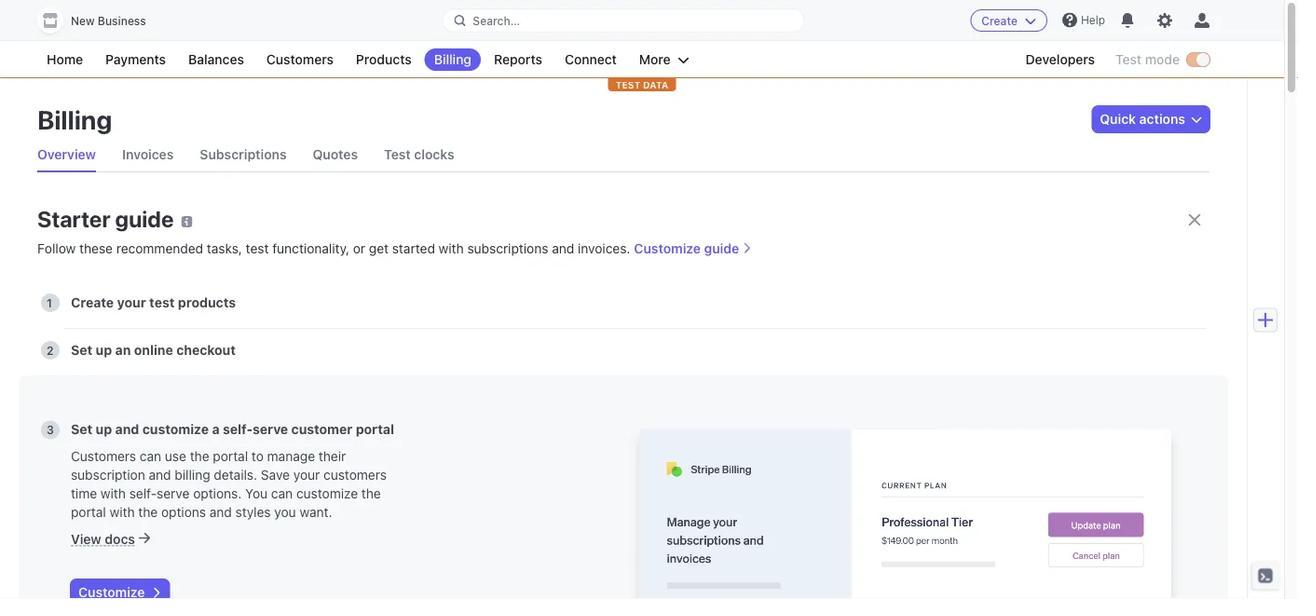 Task type: vqa. For each thing, say whether or not it's contained in the screenshot.
"Overview" Link
yes



Task type: describe. For each thing, give the bounding box(es) containing it.
follow
[[37, 241, 76, 256]]

1 vertical spatial the
[[362, 486, 381, 501]]

time
[[71, 486, 97, 501]]

customers
[[324, 467, 387, 483]]

0 horizontal spatial billing
[[37, 104, 112, 135]]

more
[[640, 52, 671, 67]]

styles
[[236, 504, 271, 520]]

your inside customers can use the portal to manage their subscription and billing details. save your customers time with self-serve options. you can customize the portal with the options and styles you want.
[[293, 467, 320, 483]]

set up and customize a self-serve customer portal
[[71, 422, 394, 437]]

developers
[[1026, 52, 1096, 67]]

test mode
[[1116, 52, 1180, 67]]

0 vertical spatial test
[[246, 241, 269, 256]]

overview link
[[37, 138, 96, 172]]

1 vertical spatial can
[[271, 486, 293, 501]]

billing
[[175, 467, 210, 483]]

0 horizontal spatial test
[[149, 295, 175, 310]]

1 horizontal spatial serve
[[253, 422, 288, 437]]

0 vertical spatial the
[[190, 448, 209, 464]]

reports
[[494, 52, 543, 67]]

balances link
[[179, 48, 254, 71]]

test for test mode
[[1116, 52, 1142, 67]]

quotes link
[[313, 138, 358, 172]]

view
[[71, 531, 101, 547]]

guide for starter guide
[[115, 206, 174, 232]]

get
[[369, 241, 389, 256]]

their
[[319, 448, 346, 464]]

quick actions
[[1101, 111, 1186, 127]]

1 horizontal spatial portal
[[213, 448, 248, 464]]

developers link
[[1017, 48, 1105, 71]]

and left invoices.
[[552, 241, 575, 256]]

clocks
[[414, 147, 455, 162]]

0 vertical spatial with
[[439, 241, 464, 256]]

invoices.
[[578, 241, 631, 256]]

invoices link
[[122, 138, 174, 172]]

view docs link
[[71, 531, 150, 547]]

invoices
[[122, 147, 174, 162]]

quick actions button
[[1093, 106, 1210, 132]]

new business button
[[37, 7, 165, 34]]

details.
[[214, 467, 257, 483]]

1 horizontal spatial self-
[[223, 422, 253, 437]]

view docs
[[71, 531, 135, 547]]

started
[[392, 241, 435, 256]]

test clocks
[[384, 147, 455, 162]]

create for create your test products
[[71, 295, 114, 310]]

customize guide link
[[634, 241, 753, 256]]

subscriptions
[[200, 147, 287, 162]]

actions
[[1140, 111, 1186, 127]]

Search… search field
[[443, 9, 804, 32]]

guide for customize guide
[[704, 241, 740, 256]]

docs
[[105, 531, 135, 547]]

to
[[252, 448, 264, 464]]

subscription
[[71, 467, 145, 483]]

a
[[212, 422, 220, 437]]

0 horizontal spatial your
[[117, 295, 146, 310]]

these
[[79, 241, 113, 256]]

products link
[[347, 48, 421, 71]]

quotes
[[313, 147, 358, 162]]

products
[[356, 52, 412, 67]]

you
[[245, 486, 268, 501]]

new
[[71, 14, 95, 28]]

set up an online checkout
[[71, 343, 236, 358]]

subscriptions
[[468, 241, 549, 256]]

customize
[[634, 241, 701, 256]]

self- inside customers can use the portal to manage their subscription and billing details. save your customers time with self-serve options. you can customize the portal with the options and styles you want.
[[129, 486, 157, 501]]

test for test clocks
[[384, 147, 411, 162]]

customer
[[292, 422, 353, 437]]

starter
[[37, 206, 110, 232]]

functionality,
[[272, 241, 350, 256]]

0 vertical spatial customize
[[142, 422, 209, 437]]

0 vertical spatial billing
[[434, 52, 472, 67]]

options.
[[193, 486, 242, 501]]

test
[[616, 79, 641, 90]]

options
[[161, 504, 206, 520]]

3
[[47, 424, 54, 437]]



Task type: locate. For each thing, give the bounding box(es) containing it.
0 horizontal spatial create
[[71, 295, 114, 310]]

subscriptions link
[[200, 138, 287, 172]]

0 vertical spatial portal
[[356, 422, 394, 437]]

create right 1
[[71, 295, 114, 310]]

1 vertical spatial your
[[293, 467, 320, 483]]

1 horizontal spatial customers
[[267, 52, 334, 67]]

help
[[1082, 14, 1106, 27]]

balances
[[188, 52, 244, 67]]

0 vertical spatial can
[[140, 448, 161, 464]]

1 vertical spatial set
[[71, 422, 92, 437]]

1 vertical spatial self-
[[129, 486, 157, 501]]

1 horizontal spatial customize
[[296, 486, 358, 501]]

create for create
[[982, 14, 1018, 27]]

guide
[[115, 206, 174, 232], [704, 241, 740, 256]]

1 horizontal spatial test
[[1116, 52, 1142, 67]]

billing up overview
[[37, 104, 112, 135]]

billing link
[[425, 48, 481, 71]]

1 vertical spatial up
[[96, 422, 112, 437]]

search…
[[473, 14, 520, 27]]

serve
[[253, 422, 288, 437], [157, 486, 190, 501]]

more button
[[630, 48, 699, 71]]

serve up options in the left of the page
[[157, 486, 190, 501]]

connect
[[565, 52, 617, 67]]

0 vertical spatial customers
[[267, 52, 334, 67]]

test clocks link
[[384, 138, 455, 172]]

customers can use the portal to manage their subscription and billing details. save your customers time with self-serve options. you can customize the portal with the options and styles you want.
[[71, 448, 387, 520]]

customers link
[[257, 48, 343, 71]]

customers up subscription
[[71, 448, 136, 464]]

1 horizontal spatial test
[[246, 241, 269, 256]]

help button
[[1055, 5, 1113, 35]]

test
[[246, 241, 269, 256], [149, 295, 175, 310]]

create inside button
[[982, 14, 1018, 27]]

1 vertical spatial guide
[[704, 241, 740, 256]]

0 horizontal spatial test
[[384, 147, 411, 162]]

1 horizontal spatial the
[[190, 448, 209, 464]]

1 vertical spatial test
[[384, 147, 411, 162]]

customers for customers can use the portal to manage their subscription and billing details. save your customers time with self-serve options. you can customize the portal with the options and styles you want.
[[71, 448, 136, 464]]

your up an
[[117, 295, 146, 310]]

1 horizontal spatial can
[[271, 486, 293, 501]]

up
[[96, 343, 112, 358], [96, 422, 112, 437]]

2
[[47, 344, 54, 357]]

billing left reports on the left of the page
[[434, 52, 472, 67]]

2 vertical spatial portal
[[71, 504, 106, 520]]

1 horizontal spatial your
[[293, 467, 320, 483]]

home
[[47, 52, 83, 67]]

save
[[261, 467, 290, 483]]

set for set up and customize a self-serve customer portal
[[71, 422, 92, 437]]

the left options in the left of the page
[[138, 504, 158, 520]]

1 horizontal spatial create
[[982, 14, 1018, 27]]

2 vertical spatial with
[[110, 504, 135, 520]]

use
[[165, 448, 186, 464]]

2 up from the top
[[96, 422, 112, 437]]

0 vertical spatial test
[[1116, 52, 1142, 67]]

Search… text field
[[443, 9, 804, 32]]

test
[[1116, 52, 1142, 67], [384, 147, 411, 162]]

with
[[439, 241, 464, 256], [101, 486, 126, 501], [110, 504, 135, 520]]

test left clocks
[[384, 147, 411, 162]]

business
[[98, 14, 146, 28]]

test right tasks,
[[246, 241, 269, 256]]

1 vertical spatial serve
[[157, 486, 190, 501]]

the down customers
[[362, 486, 381, 501]]

payments
[[105, 52, 166, 67]]

1 horizontal spatial guide
[[704, 241, 740, 256]]

0 vertical spatial set
[[71, 343, 92, 358]]

tab list containing overview
[[37, 138, 1210, 172]]

1 vertical spatial create
[[71, 295, 114, 310]]

self- down subscription
[[129, 486, 157, 501]]

create up "developers" link
[[982, 14, 1018, 27]]

0 horizontal spatial self-
[[129, 486, 157, 501]]

up for and
[[96, 422, 112, 437]]

with right started
[[439, 241, 464, 256]]

0 vertical spatial guide
[[115, 206, 174, 232]]

overview
[[37, 147, 96, 162]]

portal
[[356, 422, 394, 437], [213, 448, 248, 464], [71, 504, 106, 520]]

1 vertical spatial test
[[149, 295, 175, 310]]

want.
[[300, 504, 332, 520]]

test inside test clocks link
[[384, 147, 411, 162]]

mode
[[1146, 52, 1180, 67]]

customers left products
[[267, 52, 334, 67]]

reports link
[[485, 48, 552, 71]]

0 vertical spatial create
[[982, 14, 1018, 27]]

customers inside customers can use the portal to manage their subscription and billing details. save your customers time with self-serve options. you can customize the portal with the options and styles you want.
[[71, 448, 136, 464]]

tab list
[[37, 138, 1210, 172]]

your
[[117, 295, 146, 310], [293, 467, 320, 483]]

1 vertical spatial customers
[[71, 448, 136, 464]]

1 up from the top
[[96, 343, 112, 358]]

guide right customize
[[704, 241, 740, 256]]

up left an
[[96, 343, 112, 358]]

serve inside customers can use the portal to manage their subscription and billing details. save your customers time with self-serve options. you can customize the portal with the options and styles you want.
[[157, 486, 190, 501]]

checkout
[[176, 343, 236, 358]]

can left use
[[140, 448, 161, 464]]

with down subscription
[[101, 486, 126, 501]]

or
[[353, 241, 366, 256]]

home link
[[37, 48, 92, 71]]

up up subscription
[[96, 422, 112, 437]]

customize
[[142, 422, 209, 437], [296, 486, 358, 501]]

customers
[[267, 52, 334, 67], [71, 448, 136, 464]]

customize up want.
[[296, 486, 358, 501]]

test data
[[616, 79, 669, 90]]

recommended
[[116, 241, 203, 256]]

set right 3
[[71, 422, 92, 437]]

set right 2 at the bottom left of page
[[71, 343, 92, 358]]

0 vertical spatial serve
[[253, 422, 288, 437]]

customize guide
[[634, 241, 740, 256]]

0 horizontal spatial serve
[[157, 486, 190, 501]]

data
[[643, 79, 669, 90]]

0 vertical spatial self-
[[223, 422, 253, 437]]

with up the docs
[[110, 504, 135, 520]]

and down use
[[149, 467, 171, 483]]

the up billing
[[190, 448, 209, 464]]

connect link
[[556, 48, 626, 71]]

and down options.
[[210, 504, 232, 520]]

your down manage
[[293, 467, 320, 483]]

serve up the to at the left
[[253, 422, 288, 437]]

2 horizontal spatial the
[[362, 486, 381, 501]]

set for set up an online checkout
[[71, 343, 92, 358]]

1 vertical spatial with
[[101, 486, 126, 501]]

and up subscription
[[115, 422, 139, 437]]

1 horizontal spatial billing
[[434, 52, 472, 67]]

new business
[[71, 14, 146, 28]]

self- right a
[[223, 422, 253, 437]]

products
[[178, 295, 236, 310]]

customize up use
[[142, 422, 209, 437]]

manage
[[267, 448, 315, 464]]

test left mode
[[1116, 52, 1142, 67]]

1 vertical spatial customize
[[296, 486, 358, 501]]

0 vertical spatial your
[[117, 295, 146, 310]]

follow these recommended tasks, test functionality, or get started with subscriptions and invoices.
[[37, 241, 631, 256]]

an
[[115, 343, 131, 358]]

2 horizontal spatial portal
[[356, 422, 394, 437]]

portal up the details.
[[213, 448, 248, 464]]

guide up recommended
[[115, 206, 174, 232]]

payments link
[[96, 48, 175, 71]]

create your test products
[[71, 295, 236, 310]]

0 horizontal spatial can
[[140, 448, 161, 464]]

1 vertical spatial portal
[[213, 448, 248, 464]]

test left 'products'
[[149, 295, 175, 310]]

customers for customers
[[267, 52, 334, 67]]

1 vertical spatial billing
[[37, 104, 112, 135]]

1 set from the top
[[71, 343, 92, 358]]

can up you
[[271, 486, 293, 501]]

create
[[982, 14, 1018, 27], [71, 295, 114, 310]]

can
[[140, 448, 161, 464], [271, 486, 293, 501]]

you
[[274, 504, 296, 520]]

customize inside customers can use the portal to manage their subscription and billing details. save your customers time with self-serve options. you can customize the portal with the options and styles you want.
[[296, 486, 358, 501]]

0 horizontal spatial the
[[138, 504, 158, 520]]

create button
[[971, 9, 1048, 32]]

starter guide
[[37, 206, 174, 232]]

0 horizontal spatial portal
[[71, 504, 106, 520]]

the
[[190, 448, 209, 464], [362, 486, 381, 501], [138, 504, 158, 520]]

0 horizontal spatial customers
[[71, 448, 136, 464]]

self-
[[223, 422, 253, 437], [129, 486, 157, 501]]

0 horizontal spatial guide
[[115, 206, 174, 232]]

2 set from the top
[[71, 422, 92, 437]]

portal down "time"
[[71, 504, 106, 520]]

0 vertical spatial up
[[96, 343, 112, 358]]

online
[[134, 343, 173, 358]]

up for an
[[96, 343, 112, 358]]

1
[[47, 297, 52, 310]]

tasks,
[[207, 241, 242, 256]]

portal up customers
[[356, 422, 394, 437]]

2 vertical spatial the
[[138, 504, 158, 520]]

quick
[[1101, 111, 1137, 127]]

and
[[552, 241, 575, 256], [115, 422, 139, 437], [149, 467, 171, 483], [210, 504, 232, 520]]

0 horizontal spatial customize
[[142, 422, 209, 437]]



